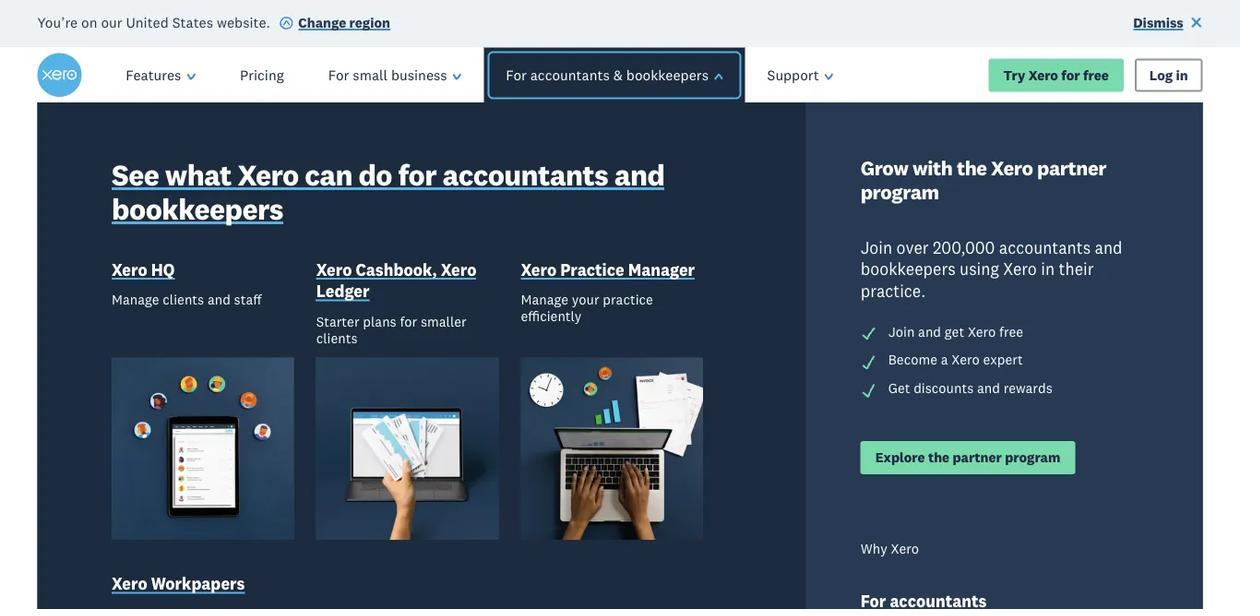 Task type: vqa. For each thing, say whether or not it's contained in the screenshot.
the for within See what Xero can do for accountants and bookkeepers
yes



Task type: describe. For each thing, give the bounding box(es) containing it.
can
[[305, 156, 353, 193]]

small
[[353, 66, 388, 84]]

bookkeepers inside the see what xero can do for accountants and bookkeepers
[[112, 190, 283, 227]]

for inside "starter plans for smaller clients"
[[400, 313, 417, 330]]

practice
[[561, 260, 625, 280]]

get
[[945, 323, 965, 341]]

xero hq link
[[112, 259, 175, 284]]

with inside back to what you love with xero accounting software
[[276, 266, 409, 349]]

explore
[[876, 449, 926, 466]]

do
[[359, 156, 392, 193]]

and inside join over 200,000 accountants and bookkeepers using xero in their practice.
[[1096, 237, 1123, 258]]

change region button
[[279, 13, 391, 35]]

what inside back to what you love with xero accounting software
[[136, 206, 287, 289]]

xero inside the see what xero can do for accountants and bookkeepers
[[238, 156, 299, 193]]

business
[[391, 66, 447, 84]]

xero practice manager link
[[521, 259, 695, 284]]

back
[[258, 146, 404, 230]]

for inside the see what xero can do for accountants and bookkeepers
[[398, 156, 437, 193]]

plans
[[363, 313, 397, 330]]

0 vertical spatial free
[[1084, 67, 1110, 84]]

see what xero can do for accountants and bookkeepers link
[[112, 156, 732, 231]]

the inside "link"
[[929, 449, 950, 466]]

your
[[572, 291, 600, 308]]

months*
[[195, 580, 292, 609]]

&
[[614, 66, 623, 84]]

features
[[126, 66, 181, 84]]

support
[[768, 66, 820, 84]]

to
[[418, 146, 482, 230]]

support button
[[746, 48, 856, 103]]

offer:
[[287, 550, 347, 582]]

log in
[[1150, 67, 1189, 84]]

xero cashbook, xero ledger link
[[316, 259, 499, 305]]

for for for accountants & bookkeepers
[[506, 66, 527, 84]]

for for for small business
[[329, 66, 349, 84]]

for accountants & bookkeepers button
[[479, 48, 751, 103]]

join and get xero free
[[889, 323, 1024, 341]]

try xero for free
[[1004, 67, 1110, 84]]

xero homepage image
[[37, 53, 82, 97]]

partner inside grow with the xero partner program
[[1038, 156, 1107, 181]]

dismiss button
[[1134, 13, 1204, 34]]

features button
[[104, 48, 218, 103]]

limited
[[136, 550, 223, 582]]

0 horizontal spatial clients
[[163, 291, 204, 308]]

xero practice manager
[[521, 260, 695, 280]]

50%
[[400, 550, 451, 582]]

bookkeepers inside join over 200,000 accountants and bookkeepers using xero in their practice.
[[861, 259, 956, 279]]

explore the partner program
[[876, 449, 1061, 466]]

back to what you love with xero accounting software
[[136, 146, 482, 529]]

xero inside back to what you love with xero accounting software
[[136, 326, 276, 409]]

the inside grow with the xero partner program
[[957, 156, 988, 181]]

practice.
[[861, 281, 926, 301]]

manager
[[628, 260, 695, 280]]

xero inside join over 200,000 accountants and bookkeepers using xero in their practice.
[[1004, 259, 1038, 279]]

our
[[101, 13, 122, 31]]

200,000
[[933, 237, 996, 258]]

change
[[298, 14, 346, 31]]

on
[[81, 13, 97, 31]]

included image for join and get xero free
[[861, 326, 878, 343]]

website.
[[217, 13, 270, 31]]

dismiss
[[1134, 14, 1184, 31]]

manage your practice efficiently
[[521, 291, 654, 325]]

grow with the xero partner program
[[861, 156, 1107, 204]]

program inside "link"
[[1006, 449, 1061, 466]]

grow
[[861, 156, 909, 181]]

workpapers
[[151, 574, 245, 594]]

program inside grow with the xero partner program
[[861, 179, 940, 204]]

0 vertical spatial in
[[1177, 67, 1189, 84]]



Task type: locate. For each thing, give the bounding box(es) containing it.
0 horizontal spatial with
[[276, 266, 409, 349]]

0 horizontal spatial program
[[861, 179, 940, 204]]

manage for practice
[[521, 291, 569, 308]]

join left over
[[861, 237, 893, 258]]

see what xero can do for accountants and bookkeepers
[[112, 156, 665, 227]]

for inside limited time offer: get 50% off for 3 months* plus fre
[[136, 580, 168, 609]]

region
[[350, 14, 391, 31]]

1 for from the left
[[329, 66, 349, 84]]

included image for become a xero expert
[[861, 354, 878, 371]]

starter
[[316, 313, 360, 330]]

included image for get discounts and rewards
[[861, 382, 878, 399]]

1 horizontal spatial partner
[[1038, 156, 1107, 181]]

1 horizontal spatial free
[[1084, 67, 1110, 84]]

manage for hq
[[112, 291, 159, 308]]

software
[[136, 446, 401, 529]]

see
[[112, 156, 159, 193]]

0 horizontal spatial bookkeepers
[[112, 190, 283, 227]]

2 included image from the top
[[861, 354, 878, 371]]

in inside join over 200,000 accountants and bookkeepers using xero in their practice.
[[1042, 259, 1055, 279]]

1 vertical spatial included image
[[861, 354, 878, 371]]

starter plans for smaller clients
[[316, 313, 467, 347]]

0 horizontal spatial partner
[[953, 449, 1003, 466]]

pricing link
[[218, 48, 306, 103]]

2 vertical spatial accountants
[[1000, 237, 1091, 258]]

free up expert
[[1000, 323, 1024, 341]]

included image up the explore at the bottom right
[[861, 382, 878, 399]]

accountants inside for accountants & bookkeepers dropdown button
[[531, 66, 610, 84]]

the right the explore at the bottom right
[[929, 449, 950, 466]]

0 vertical spatial what
[[165, 156, 232, 193]]

1 vertical spatial partner
[[953, 449, 1003, 466]]

1 vertical spatial the
[[929, 449, 950, 466]]

bookkeepers right &
[[627, 66, 709, 84]]

1 vertical spatial in
[[1042, 259, 1055, 279]]

xero cashbook, xero ledger
[[316, 260, 477, 302]]

join for join and get xero free
[[889, 323, 915, 341]]

accountants
[[531, 66, 610, 84], [443, 156, 609, 193], [1000, 237, 1091, 258]]

xero workpapers
[[112, 574, 245, 594]]

love
[[136, 266, 262, 349]]

limited time offer: get 50% off for 3 months* plus fre
[[136, 550, 490, 609]]

join over 200,000 accountants and bookkeepers using xero in their practice.
[[861, 237, 1123, 301]]

join up become
[[889, 323, 915, 341]]

get inside limited time offer: get 50% off for 3 months* plus fre
[[353, 550, 394, 582]]

included image left become
[[861, 354, 878, 371]]

1 manage from the left
[[112, 291, 159, 308]]

1 horizontal spatial for
[[506, 66, 527, 84]]

2 horizontal spatial bookkeepers
[[861, 259, 956, 279]]

0 horizontal spatial get
[[353, 550, 394, 582]]

partner
[[1038, 156, 1107, 181], [953, 449, 1003, 466]]

1 horizontal spatial with
[[913, 156, 953, 181]]

smaller
[[421, 313, 467, 330]]

their
[[1060, 259, 1094, 279]]

and
[[615, 156, 665, 193], [1096, 237, 1123, 258], [208, 291, 231, 308], [919, 323, 942, 341], [978, 380, 1001, 397]]

the up 200,000
[[957, 156, 988, 181]]

3
[[175, 580, 188, 609]]

xero hq
[[112, 260, 175, 280]]

and inside the see what xero can do for accountants and bookkeepers
[[615, 156, 665, 193]]

hq
[[151, 260, 175, 280]]

for small business
[[329, 66, 447, 84]]

cashbook,
[[356, 260, 437, 280]]

time
[[230, 550, 281, 582]]

for right do
[[398, 156, 437, 193]]

get left 50%
[[353, 550, 394, 582]]

0 vertical spatial the
[[957, 156, 988, 181]]

1 vertical spatial free
[[1000, 323, 1024, 341]]

1 vertical spatial get
[[353, 550, 394, 582]]

1 horizontal spatial manage
[[521, 291, 569, 308]]

staff
[[234, 291, 262, 308]]

0 vertical spatial included image
[[861, 326, 878, 343]]

included image down the practice.
[[861, 326, 878, 343]]

join for join over 200,000 accountants and bookkeepers using xero in their practice.
[[861, 237, 893, 258]]

manage left your
[[521, 291, 569, 308]]

2 manage from the left
[[521, 291, 569, 308]]

1 vertical spatial what
[[136, 206, 287, 289]]

0 vertical spatial with
[[913, 156, 953, 181]]

off
[[457, 550, 487, 582]]

clients down hq
[[163, 291, 204, 308]]

included image
[[861, 326, 878, 343], [861, 354, 878, 371], [861, 382, 878, 399]]

program
[[861, 179, 940, 204], [1006, 449, 1061, 466]]

for accountants & bookkeepers
[[506, 66, 709, 84]]

2 vertical spatial bookkeepers
[[861, 259, 956, 279]]

accounting
[[136, 386, 473, 469]]

get
[[889, 380, 911, 397], [353, 550, 394, 582]]

with inside grow with the xero partner program
[[913, 156, 953, 181]]

for small business button
[[306, 48, 484, 103]]

2 vertical spatial included image
[[861, 382, 878, 399]]

explore the partner program link
[[861, 441, 1076, 475]]

pricing
[[240, 66, 284, 84]]

for
[[329, 66, 349, 84], [506, 66, 527, 84]]

1 vertical spatial program
[[1006, 449, 1061, 466]]

1 vertical spatial with
[[276, 266, 409, 349]]

1 vertical spatial accountants
[[443, 156, 609, 193]]

discounts
[[914, 380, 974, 397]]

manage down xero hq 'link'
[[112, 291, 159, 308]]

using
[[960, 259, 1000, 279]]

become
[[889, 352, 938, 369]]

1 vertical spatial bookkeepers
[[112, 190, 283, 227]]

xero workpapers link
[[112, 574, 245, 598]]

expert
[[984, 352, 1024, 369]]

accountants inside join over 200,000 accountants and bookkeepers using xero in their practice.
[[1000, 237, 1091, 258]]

1 horizontal spatial get
[[889, 380, 911, 397]]

you're
[[37, 13, 78, 31]]

for left 3
[[136, 580, 168, 609]]

0 vertical spatial join
[[861, 237, 893, 258]]

0 vertical spatial partner
[[1038, 156, 1107, 181]]

0 vertical spatial program
[[861, 179, 940, 204]]

for
[[1062, 67, 1081, 84], [398, 156, 437, 193], [400, 313, 417, 330], [136, 580, 168, 609]]

you
[[301, 206, 411, 289]]

free left the log
[[1084, 67, 1110, 84]]

xero inside grow with the xero partner program
[[992, 156, 1034, 181]]

program up over
[[861, 179, 940, 204]]

united
[[126, 13, 169, 31]]

program down rewards
[[1006, 449, 1061, 466]]

in right the log
[[1177, 67, 1189, 84]]

0 horizontal spatial in
[[1042, 259, 1055, 279]]

clients left plans
[[316, 330, 358, 347]]

log
[[1150, 67, 1174, 84]]

why xero
[[861, 541, 920, 558]]

why
[[861, 541, 888, 558]]

bookkeepers inside dropdown button
[[627, 66, 709, 84]]

1 horizontal spatial in
[[1177, 67, 1189, 84]]

0 horizontal spatial for
[[329, 66, 349, 84]]

get discounts and rewards
[[889, 380, 1053, 397]]

clients inside "starter plans for smaller clients"
[[316, 330, 358, 347]]

bookkeepers up hq
[[112, 190, 283, 227]]

practice
[[603, 291, 654, 308]]

partner inside "link"
[[953, 449, 1003, 466]]

what up manage clients and staff in the left of the page
[[136, 206, 287, 289]]

0 vertical spatial accountants
[[531, 66, 610, 84]]

manage clients and staff
[[112, 291, 262, 308]]

1 horizontal spatial the
[[957, 156, 988, 181]]

get down become
[[889, 380, 911, 397]]

1 horizontal spatial bookkeepers
[[627, 66, 709, 84]]

in left their
[[1042, 259, 1055, 279]]

0 horizontal spatial free
[[1000, 323, 1024, 341]]

efficiently
[[521, 308, 582, 325]]

what right the see
[[165, 156, 232, 193]]

1 vertical spatial join
[[889, 323, 915, 341]]

0 vertical spatial get
[[889, 380, 911, 397]]

for right try
[[1062, 67, 1081, 84]]

rewards
[[1004, 380, 1053, 397]]

the
[[957, 156, 988, 181], [929, 449, 950, 466]]

for right plans
[[400, 313, 417, 330]]

try
[[1004, 67, 1026, 84]]

what inside the see what xero can do for accountants and bookkeepers
[[165, 156, 232, 193]]

2 for from the left
[[506, 66, 527, 84]]

manage inside manage your practice efficiently
[[521, 291, 569, 308]]

a xero user decorating a cake with blue icing. social proof badges surrounding the circular image. image
[[633, 103, 1204, 609]]

plus
[[299, 580, 347, 609]]

join
[[861, 237, 893, 258], [889, 323, 915, 341]]

a
[[942, 352, 949, 369]]

1 horizontal spatial clients
[[316, 330, 358, 347]]

3 included image from the top
[[861, 382, 878, 399]]

states
[[172, 13, 213, 31]]

what
[[165, 156, 232, 193], [136, 206, 287, 289]]

log in link
[[1135, 59, 1204, 92]]

accountants inside the see what xero can do for accountants and bookkeepers
[[443, 156, 609, 193]]

change region
[[298, 14, 391, 31]]

0 horizontal spatial the
[[929, 449, 950, 466]]

try xero for free link
[[989, 59, 1124, 92]]

1 horizontal spatial program
[[1006, 449, 1061, 466]]

bookkeepers
[[627, 66, 709, 84], [112, 190, 283, 227], [861, 259, 956, 279]]

1 vertical spatial clients
[[316, 330, 358, 347]]

ledger
[[316, 281, 370, 302]]

join inside join over 200,000 accountants and bookkeepers using xero in their practice.
[[861, 237, 893, 258]]

free
[[1084, 67, 1110, 84], [1000, 323, 1024, 341]]

become a xero expert
[[889, 352, 1024, 369]]

you're on our united states website.
[[37, 13, 270, 31]]

0 horizontal spatial manage
[[112, 291, 159, 308]]

1 included image from the top
[[861, 326, 878, 343]]

xero
[[1029, 67, 1059, 84], [992, 156, 1034, 181], [238, 156, 299, 193], [1004, 259, 1038, 279], [112, 260, 147, 280], [316, 260, 352, 280], [441, 260, 477, 280], [521, 260, 557, 280], [968, 323, 997, 341], [136, 326, 276, 409], [952, 352, 980, 369], [891, 541, 920, 558], [112, 574, 147, 594]]

bookkeepers down over
[[861, 259, 956, 279]]

0 vertical spatial clients
[[163, 291, 204, 308]]

xero inside 'link'
[[112, 260, 147, 280]]

over
[[897, 237, 929, 258]]

0 vertical spatial bookkeepers
[[627, 66, 709, 84]]



